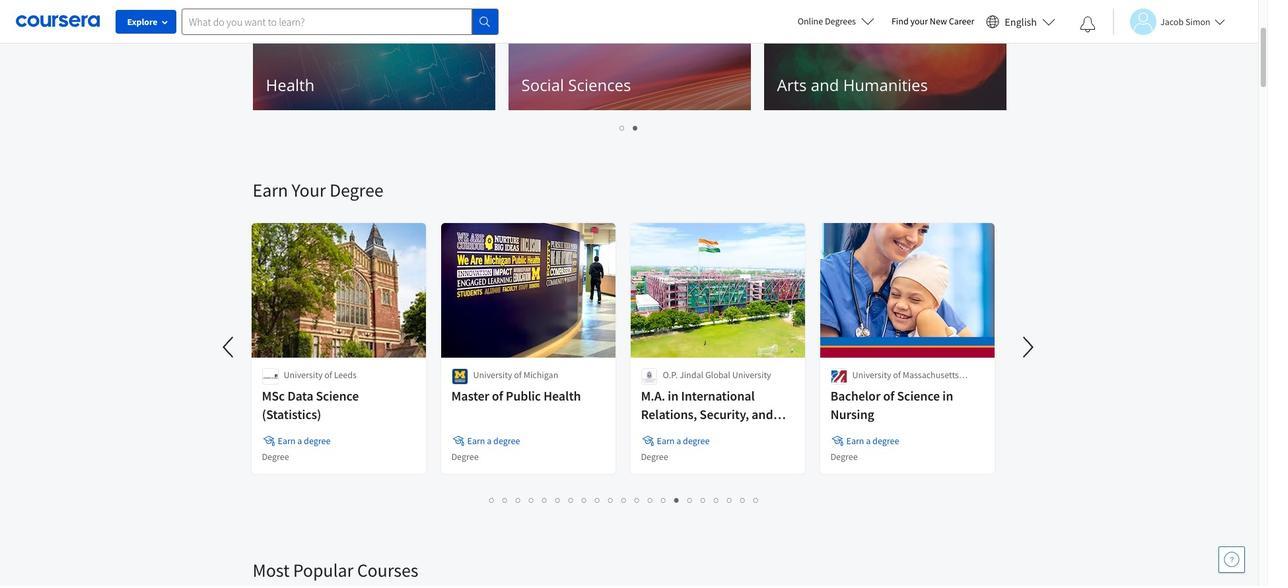 Task type: vqa. For each thing, say whether or not it's contained in the screenshot.


Task type: describe. For each thing, give the bounding box(es) containing it.
health inside earn your degree carousel element
[[544, 388, 581, 404]]

social sciences link
[[508, 5, 751, 110]]

of for science
[[883, 388, 895, 404]]

m.a. in international relations, security, and strategy
[[641, 388, 773, 441]]

arts and humanities link
[[764, 5, 1006, 110]]

popular
[[293, 559, 354, 583]]

12 button
[[631, 493, 645, 508]]

2 for the rightmost 2 button
[[633, 122, 638, 134]]

arts and humanities
[[777, 74, 928, 96]]

14
[[661, 494, 672, 507]]

13
[[648, 494, 659, 507]]

health link
[[253, 5, 495, 110]]

1 button for the left 2 button
[[485, 493, 499, 508]]

msc data science (statistics)
[[262, 388, 359, 423]]

find
[[892, 15, 909, 27]]

help center image
[[1224, 552, 1240, 568]]

find your new career
[[892, 15, 975, 27]]

21 button
[[750, 493, 764, 508]]

university of michigan
[[473, 369, 558, 381]]

online degrees
[[798, 15, 856, 27]]

3
[[516, 494, 521, 507]]

9
[[595, 494, 600, 507]]

10
[[608, 494, 619, 507]]

coursera image
[[16, 11, 100, 32]]

most popular courses
[[253, 559, 418, 583]]

m.a.
[[641, 388, 665, 404]]

new
[[930, 15, 947, 27]]

1 button for the rightmost 2 button
[[616, 120, 629, 135]]

michigan
[[524, 369, 558, 381]]

university for bachelor
[[852, 369, 891, 381]]

jacob
[[1161, 16, 1184, 27]]

9 button
[[591, 493, 604, 508]]

earn for msc data science (statistics)
[[278, 435, 296, 447]]

earn a degree for msc
[[278, 435, 330, 447]]

of for public
[[492, 388, 503, 404]]

in inside bachelor of science in nursing
[[943, 388, 953, 404]]

degree for bachelor
[[873, 435, 899, 447]]

science for (statistics)
[[316, 388, 359, 404]]

master of public health
[[451, 388, 581, 404]]

earn a degree for m.a.
[[657, 435, 710, 447]]

courses
[[357, 559, 418, 583]]

previous slide image
[[222, 0, 254, 11]]

8 button
[[578, 493, 591, 508]]

data
[[287, 388, 313, 404]]

of for michigan
[[514, 369, 522, 381]]

0 vertical spatial and
[[811, 74, 839, 96]]

science for in
[[897, 388, 940, 404]]

list inside earn your degree carousel element
[[253, 493, 996, 508]]

o.p.
[[663, 369, 678, 381]]

degree for msc
[[304, 435, 330, 447]]

global inside university of massachusetts global
[[852, 382, 878, 394]]

university of massachusetts global image
[[831, 369, 847, 385]]

degree for master
[[493, 435, 520, 447]]

university for msc
[[284, 369, 323, 381]]

and inside m.a. in international relations, security, and strategy
[[752, 406, 773, 423]]

15
[[674, 494, 685, 507]]

jacob simon
[[1161, 16, 1211, 27]]

strategy
[[641, 425, 688, 441]]

most
[[253, 559, 290, 583]]

16 button
[[684, 493, 698, 508]]

6 button
[[552, 493, 565, 508]]

5 button
[[538, 493, 552, 508]]

earn for m.a. in international relations, security, and strategy
[[657, 435, 675, 447]]

5
[[542, 494, 548, 507]]

1 horizontal spatial 2 button
[[629, 120, 642, 135]]

degree for msc data science (statistics)
[[262, 451, 289, 463]]

18 button
[[710, 493, 725, 508]]

arts and humanities image
[[764, 5, 1006, 110]]

find your new career link
[[885, 13, 981, 30]]

msc
[[262, 388, 285, 404]]

your
[[911, 15, 928, 27]]

university of leeds image
[[262, 369, 278, 385]]

4
[[529, 494, 534, 507]]

bachelor
[[831, 388, 881, 404]]

2 for the left 2 button
[[503, 494, 508, 507]]

4 button
[[525, 493, 538, 508]]

0 horizontal spatial health
[[266, 74, 315, 96]]

online degrees button
[[787, 7, 885, 36]]

in inside m.a. in international relations, security, and strategy
[[668, 388, 679, 404]]

english button
[[981, 0, 1061, 43]]

simon
[[1186, 16, 1211, 27]]

earn your degree carousel element
[[213, 139, 1044, 519]]

relations,
[[641, 406, 697, 423]]

explore button
[[116, 10, 176, 34]]

3 university from the left
[[732, 369, 771, 381]]

a for m.a.
[[677, 435, 681, 447]]

1 for the left 2 button
[[489, 494, 495, 507]]



Task type: locate. For each thing, give the bounding box(es) containing it.
explore
[[127, 16, 158, 28]]

degree down the nursing
[[831, 451, 858, 463]]

o.p. jindal global university image
[[641, 369, 657, 385]]

university of michigan image
[[451, 369, 468, 385]]

19
[[727, 494, 738, 507]]

1 university from the left
[[284, 369, 323, 381]]

13 button
[[644, 493, 659, 508]]

1 button inside earn your degree carousel element
[[485, 493, 499, 508]]

20 button
[[737, 493, 751, 508]]

degree down master
[[451, 451, 479, 463]]

1 degree from the left
[[304, 435, 330, 447]]

a down master
[[487, 435, 492, 447]]

3 a from the left
[[677, 435, 681, 447]]

in down massachusetts
[[943, 388, 953, 404]]

None search field
[[182, 8, 499, 35]]

2 button down sciences
[[629, 120, 642, 135]]

2 earn a degree from the left
[[467, 435, 520, 447]]

1 in from the left
[[668, 388, 679, 404]]

0 vertical spatial list
[[253, 120, 1006, 135]]

a down (statistics) at the left of the page
[[297, 435, 302, 447]]

1 earn a degree from the left
[[278, 435, 330, 447]]

and
[[811, 74, 839, 96], [752, 406, 773, 423]]

1 vertical spatial list
[[253, 493, 996, 508]]

nursing
[[831, 406, 874, 423]]

2 inside earn your degree carousel element
[[503, 494, 508, 507]]

university up master
[[473, 369, 512, 381]]

7 button
[[565, 493, 578, 508]]

international
[[681, 388, 755, 404]]

of left public
[[492, 388, 503, 404]]

2 degree from the left
[[493, 435, 520, 447]]

14 button
[[657, 493, 672, 508]]

0 horizontal spatial 2 button
[[499, 493, 512, 508]]

1 left 3 button
[[489, 494, 495, 507]]

o.p. jindal global university
[[663, 369, 771, 381]]

1 horizontal spatial and
[[811, 74, 839, 96]]

in up relations,
[[668, 388, 679, 404]]

16
[[688, 494, 698, 507]]

1 for the rightmost 2 button
[[620, 122, 625, 134]]

2 university from the left
[[473, 369, 512, 381]]

a for bachelor
[[866, 435, 871, 447]]

1 button down sciences
[[616, 120, 629, 135]]

0 vertical spatial 2
[[633, 122, 638, 134]]

social sciences
[[521, 74, 631, 96]]

19 button
[[723, 493, 738, 508]]

2 button left 3
[[499, 493, 512, 508]]

earn down master
[[467, 435, 485, 447]]

0 horizontal spatial science
[[316, 388, 359, 404]]

university of massachusetts global
[[852, 369, 959, 394]]

0 horizontal spatial 1 button
[[485, 493, 499, 508]]

0 vertical spatial 2 button
[[629, 120, 642, 135]]

security,
[[700, 406, 749, 423]]

1 horizontal spatial global
[[852, 382, 878, 394]]

university of leeds
[[284, 369, 357, 381]]

0 vertical spatial 1
[[620, 122, 625, 134]]

1 horizontal spatial science
[[897, 388, 940, 404]]

2 in from the left
[[943, 388, 953, 404]]

21
[[754, 494, 764, 507]]

1 button left 3 button
[[485, 493, 499, 508]]

social
[[521, 74, 564, 96]]

17 button
[[697, 493, 711, 508]]

health
[[266, 74, 315, 96], [544, 388, 581, 404]]

university up data
[[284, 369, 323, 381]]

1 science from the left
[[316, 388, 359, 404]]

1 button
[[616, 120, 629, 135], [485, 493, 499, 508]]

2 list from the top
[[253, 493, 996, 508]]

a for msc
[[297, 435, 302, 447]]

and right security,
[[752, 406, 773, 423]]

of left leeds
[[324, 369, 332, 381]]

and right arts
[[811, 74, 839, 96]]

earn down relations,
[[657, 435, 675, 447]]

earn a degree for master
[[467, 435, 520, 447]]

public
[[506, 388, 541, 404]]

1 horizontal spatial 2
[[633, 122, 638, 134]]

1 list from the top
[[253, 120, 1006, 135]]

0 horizontal spatial and
[[752, 406, 773, 423]]

english
[[1005, 15, 1037, 28]]

1
[[620, 122, 625, 134], [489, 494, 495, 507]]

earn a degree down (statistics) at the left of the page
[[278, 435, 330, 447]]

university inside university of massachusetts global
[[852, 369, 891, 381]]

career
[[949, 15, 975, 27]]

18
[[714, 494, 725, 507]]

degree down (statistics) at the left of the page
[[262, 451, 289, 463]]

leeds
[[334, 369, 357, 381]]

arts
[[777, 74, 807, 96]]

degrees
[[825, 15, 856, 27]]

0 horizontal spatial global
[[705, 369, 731, 381]]

4 degree from the left
[[873, 435, 899, 447]]

10 button
[[604, 493, 619, 508]]

a down relations,
[[677, 435, 681, 447]]

1 a from the left
[[297, 435, 302, 447]]

health image
[[253, 5, 495, 110]]

list
[[253, 120, 1006, 135], [253, 493, 996, 508]]

earn a degree down master of public health
[[467, 435, 520, 447]]

earn a degree down the nursing
[[846, 435, 899, 447]]

1 vertical spatial 1 button
[[485, 493, 499, 508]]

12
[[635, 494, 645, 507]]

20
[[740, 494, 751, 507]]

degree for master of public health
[[451, 451, 479, 463]]

master
[[451, 388, 489, 404]]

1 vertical spatial 1
[[489, 494, 495, 507]]

of up bachelor of science in nursing
[[893, 369, 901, 381]]

3 button
[[512, 493, 525, 508]]

degree
[[304, 435, 330, 447], [493, 435, 520, 447], [683, 435, 710, 447], [873, 435, 899, 447]]

massachusetts
[[903, 369, 959, 381]]

science inside msc data science (statistics)
[[316, 388, 359, 404]]

0 vertical spatial 1 button
[[616, 120, 629, 135]]

earn your degree
[[253, 178, 383, 202]]

1 horizontal spatial in
[[943, 388, 953, 404]]

8
[[582, 494, 587, 507]]

in
[[668, 388, 679, 404], [943, 388, 953, 404]]

earn for master of public health
[[467, 435, 485, 447]]

degree for m.a.
[[683, 435, 710, 447]]

1 vertical spatial health
[[544, 388, 581, 404]]

17
[[701, 494, 711, 507]]

of
[[324, 369, 332, 381], [514, 369, 522, 381], [893, 369, 901, 381], [492, 388, 503, 404], [883, 388, 895, 404]]

next slide image
[[1012, 332, 1044, 363]]

4 earn a degree from the left
[[846, 435, 899, 447]]

bachelor of science in nursing
[[831, 388, 953, 423]]

3 degree from the left
[[683, 435, 710, 447]]

degree down msc data science (statistics)
[[304, 435, 330, 447]]

science inside bachelor of science in nursing
[[897, 388, 940, 404]]

science down leeds
[[316, 388, 359, 404]]

(statistics)
[[262, 406, 321, 423]]

4 a from the left
[[866, 435, 871, 447]]

6
[[556, 494, 561, 507]]

of right the bachelor
[[883, 388, 895, 404]]

2 button
[[629, 120, 642, 135], [499, 493, 512, 508]]

earn down the nursing
[[846, 435, 864, 447]]

earn a degree for bachelor
[[846, 435, 899, 447]]

a for master
[[487, 435, 492, 447]]

global right university of massachusetts global icon
[[852, 382, 878, 394]]

11
[[622, 494, 632, 507]]

of up master of public health
[[514, 369, 522, 381]]

science
[[316, 388, 359, 404], [897, 388, 940, 404]]

1 horizontal spatial 1 button
[[616, 120, 629, 135]]

degree down master of public health
[[493, 435, 520, 447]]

0 horizontal spatial 2
[[503, 494, 508, 507]]

show notifications image
[[1080, 17, 1096, 32]]

of inside bachelor of science in nursing
[[883, 388, 895, 404]]

10 11 12 13 14 15 16 17 18 19 20 21
[[608, 494, 764, 507]]

What do you want to learn? text field
[[182, 8, 472, 35]]

1 horizontal spatial health
[[544, 388, 581, 404]]

jindal
[[680, 369, 704, 381]]

1 vertical spatial 2
[[503, 494, 508, 507]]

of for massachusetts
[[893, 369, 901, 381]]

degree down bachelor of science in nursing
[[873, 435, 899, 447]]

your
[[292, 178, 326, 202]]

degree for m.a. in international relations, security, and strategy
[[641, 451, 668, 463]]

degree down relations,
[[683, 435, 710, 447]]

science down massachusetts
[[897, 388, 940, 404]]

0 vertical spatial health
[[266, 74, 315, 96]]

of for leeds
[[324, 369, 332, 381]]

degree
[[330, 178, 383, 202], [262, 451, 289, 463], [451, 451, 479, 463], [641, 451, 668, 463], [831, 451, 858, 463]]

a
[[297, 435, 302, 447], [487, 435, 492, 447], [677, 435, 681, 447], [866, 435, 871, 447]]

humanities
[[843, 74, 928, 96]]

degree down strategy
[[641, 451, 668, 463]]

global
[[705, 369, 731, 381], [852, 382, 878, 394]]

previous slide image
[[213, 332, 245, 363]]

online
[[798, 15, 823, 27]]

earn a degree down relations,
[[657, 435, 710, 447]]

degree for bachelor of science in nursing
[[831, 451, 858, 463]]

earn
[[253, 178, 288, 202], [278, 435, 296, 447], [467, 435, 485, 447], [657, 435, 675, 447], [846, 435, 864, 447]]

15 button
[[670, 493, 685, 508]]

university up the bachelor
[[852, 369, 891, 381]]

11 button
[[618, 493, 632, 508]]

sciences
[[568, 74, 631, 96]]

social sciences image
[[508, 5, 751, 110]]

7
[[569, 494, 574, 507]]

earn a degree
[[278, 435, 330, 447], [467, 435, 520, 447], [657, 435, 710, 447], [846, 435, 899, 447]]

of inside university of massachusetts global
[[893, 369, 901, 381]]

global up international at the bottom of the page
[[705, 369, 731, 381]]

1 down sciences
[[620, 122, 625, 134]]

1 inside earn your degree carousel element
[[489, 494, 495, 507]]

0 horizontal spatial 1
[[489, 494, 495, 507]]

3 earn a degree from the left
[[657, 435, 710, 447]]

1 vertical spatial global
[[852, 382, 878, 394]]

4 university from the left
[[852, 369, 891, 381]]

0 horizontal spatial in
[[668, 388, 679, 404]]

1 vertical spatial 2 button
[[499, 493, 512, 508]]

a down the nursing
[[866, 435, 871, 447]]

earn for bachelor of science in nursing
[[846, 435, 864, 447]]

university up international at the bottom of the page
[[732, 369, 771, 381]]

university for master
[[473, 369, 512, 381]]

earn left your at top
[[253, 178, 288, 202]]

earn down (statistics) at the left of the page
[[278, 435, 296, 447]]

1 vertical spatial and
[[752, 406, 773, 423]]

0 vertical spatial global
[[705, 369, 731, 381]]

1 horizontal spatial 1
[[620, 122, 625, 134]]

2 a from the left
[[487, 435, 492, 447]]

2
[[633, 122, 638, 134], [503, 494, 508, 507]]

degree right your at top
[[330, 178, 383, 202]]

2 science from the left
[[897, 388, 940, 404]]

jacob simon button
[[1113, 8, 1225, 35]]



